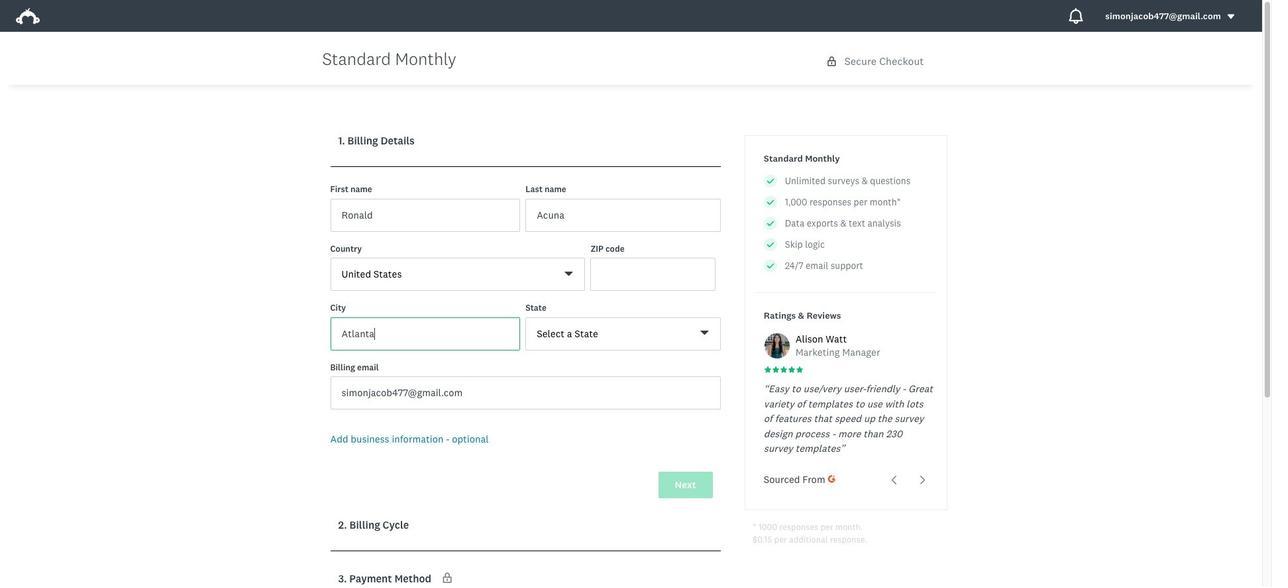 Task type: locate. For each thing, give the bounding box(es) containing it.
chevronright image
[[918, 475, 928, 485]]

None text field
[[330, 317, 520, 350]]

dropdown arrow image
[[1226, 12, 1236, 21]]

None text field
[[330, 198, 520, 232], [526, 198, 721, 232], [330, 376, 721, 409], [330, 198, 520, 232], [526, 198, 721, 232], [330, 376, 721, 409]]

None telephone field
[[591, 258, 715, 291]]



Task type: vqa. For each thing, say whether or not it's contained in the screenshot.
Website Feedback Template Image
no



Task type: describe. For each thing, give the bounding box(es) containing it.
products icon image
[[1068, 8, 1084, 24]]

surveymonkey logo image
[[16, 8, 40, 25]]

chevronleft image
[[889, 475, 899, 485]]



